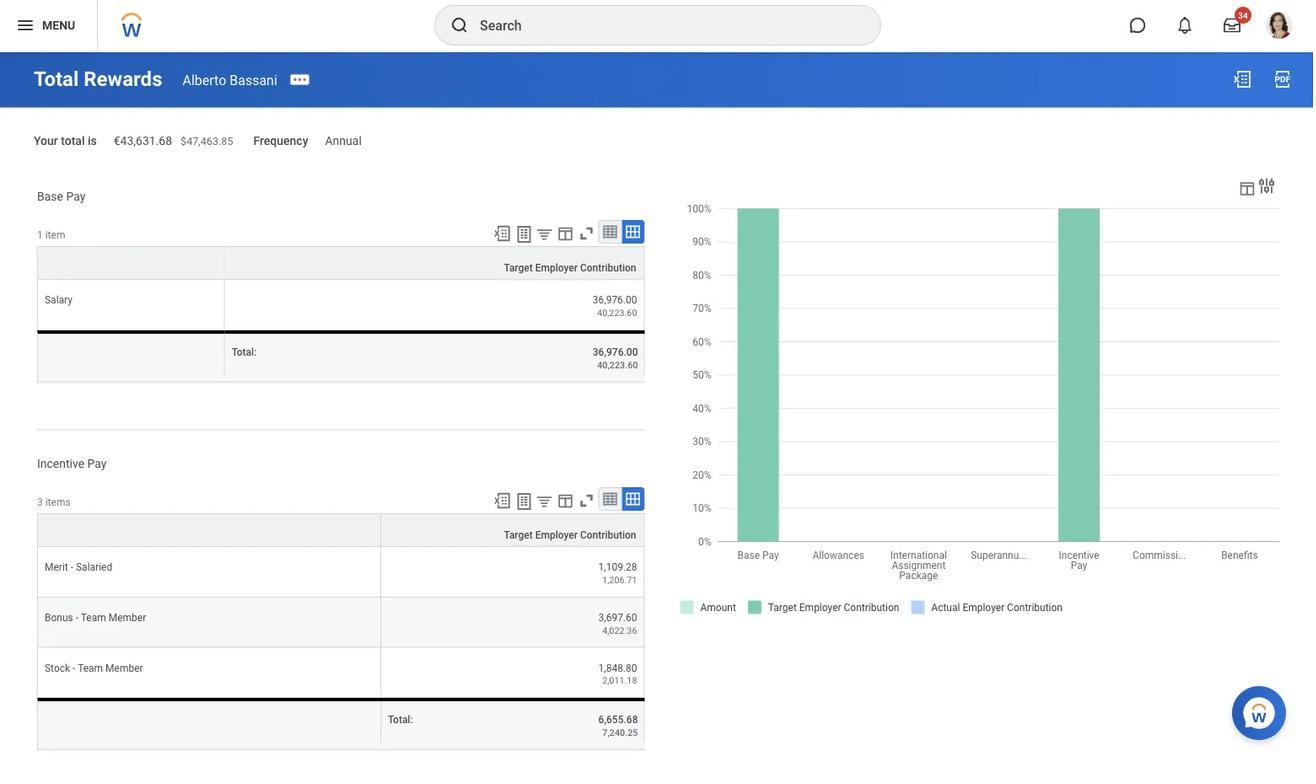 Task type: locate. For each thing, give the bounding box(es) containing it.
total
[[34, 67, 79, 91]]

pay right the incentive
[[87, 457, 107, 471]]

0 vertical spatial target employer contribution button
[[225, 247, 644, 280]]

0 vertical spatial contribution
[[580, 263, 637, 274]]

2 expand table image from the top
[[625, 491, 642, 508]]

fullscreen image
[[578, 492, 596, 511]]

5 row from the top
[[37, 648, 645, 699]]

search image
[[450, 15, 470, 35]]

2 toolbar from the top
[[486, 488, 645, 514]]

1 vertical spatial table image
[[602, 491, 619, 508]]

1 contribution from the top
[[580, 263, 637, 274]]

is
[[88, 134, 97, 148]]

2 export to excel image from the top
[[493, 492, 512, 511]]

select to filter grid data image
[[535, 225, 554, 243]]

1 36,976.00 from the top
[[593, 295, 638, 307]]

total
[[61, 134, 85, 148]]

table image right fullscreen image at left top
[[602, 224, 619, 241]]

1 toolbar from the top
[[486, 220, 645, 247]]

2 contribution from the top
[[580, 530, 637, 542]]

target employer contribution for incentive pay
[[504, 530, 637, 542]]

1 vertical spatial member
[[106, 663, 143, 674]]

toolbar
[[486, 220, 645, 247], [486, 488, 645, 514]]

0 vertical spatial target
[[504, 263, 533, 274]]

1 horizontal spatial pay
[[87, 457, 107, 471]]

1 vertical spatial cell
[[37, 699, 381, 750]]

Search Workday  search field
[[480, 7, 846, 44]]

total: for 36,976.00
[[232, 347, 257, 358]]

- for bonus
[[76, 612, 78, 624]]

1 vertical spatial 36,976.00
[[593, 347, 638, 358]]

1 target employer contribution from the top
[[504, 263, 637, 274]]

merit
[[45, 562, 68, 574]]

export to worksheets image
[[514, 492, 535, 512]]

row containing merit - salaried
[[37, 548, 645, 598]]

expand table image right fullscreen icon
[[625, 491, 642, 508]]

- right bonus
[[76, 612, 78, 624]]

export to excel image left export to worksheets icon
[[493, 225, 512, 243]]

expand table image right fullscreen image at left top
[[625, 224, 642, 241]]

target
[[504, 263, 533, 274], [504, 530, 533, 542]]

0 vertical spatial employer
[[536, 263, 578, 274]]

1 target employer contribution row from the top
[[37, 247, 645, 280]]

annual
[[325, 134, 362, 148]]

34 button
[[1214, 7, 1252, 44]]

3,697.60 4,022.36
[[599, 612, 638, 636]]

export to excel image
[[493, 225, 512, 243], [493, 492, 512, 511]]

target for base pay
[[504, 263, 533, 274]]

target employer contribution row
[[37, 247, 645, 280], [37, 514, 645, 548]]

1 export to excel image from the top
[[493, 225, 512, 243]]

36,976.00
[[593, 295, 638, 307], [593, 347, 638, 358]]

0 vertical spatial team
[[81, 612, 106, 624]]

1 vertical spatial export to excel image
[[493, 492, 512, 511]]

2 target employer contribution row from the top
[[37, 514, 645, 548]]

0 vertical spatial target employer contribution
[[504, 263, 637, 274]]

1 vertical spatial employer
[[536, 530, 578, 542]]

0 vertical spatial 36,976.00 40,223.60
[[593, 295, 638, 318]]

your total is element
[[114, 124, 233, 149]]

1 vertical spatial contribution
[[580, 530, 637, 542]]

bonus - team member
[[45, 612, 146, 624]]

3
[[37, 497, 43, 509]]

member down the bonus - team member
[[106, 663, 143, 674]]

table image right fullscreen icon
[[602, 491, 619, 508]]

contribution for base pay
[[580, 263, 637, 274]]

team
[[81, 612, 106, 624], [78, 663, 103, 674]]

menu button
[[0, 0, 97, 52]]

table image
[[602, 224, 619, 241], [602, 491, 619, 508]]

table image for base pay
[[602, 224, 619, 241]]

cell for 6,655.68
[[37, 699, 381, 750]]

export to excel image for incentive pay
[[493, 492, 512, 511]]

salary
[[45, 295, 73, 307]]

target employer contribution down click to view/edit grid preferences image
[[504, 263, 637, 274]]

row containing bonus - team member
[[37, 598, 645, 648]]

expand table image
[[625, 224, 642, 241], [625, 491, 642, 508]]

0 vertical spatial cell
[[37, 331, 225, 383]]

0 vertical spatial -
[[71, 562, 73, 574]]

- right merit
[[71, 562, 73, 574]]

contribution
[[580, 263, 637, 274], [580, 530, 637, 542]]

0 horizontal spatial pay
[[66, 189, 86, 203]]

1 vertical spatial target employer contribution button
[[381, 515, 644, 547]]

0 horizontal spatial total:
[[232, 347, 257, 358]]

total:
[[232, 347, 257, 358], [388, 715, 413, 726]]

1 target from the top
[[504, 263, 533, 274]]

1 vertical spatial total:
[[388, 715, 413, 726]]

0 vertical spatial toolbar
[[486, 220, 645, 247]]

€43,631.68
[[114, 134, 172, 148]]

row containing salary
[[37, 280, 645, 331]]

2,011.18
[[603, 676, 638, 686]]

1 employer from the top
[[536, 263, 578, 274]]

3,697.60
[[599, 612, 638, 624]]

alberto bassani
[[183, 72, 277, 88]]

employer for base pay
[[536, 263, 578, 274]]

employer down click to view/edit grid preferences image
[[536, 263, 578, 274]]

frequency
[[254, 134, 308, 148]]

6 row from the top
[[37, 699, 645, 750]]

employer
[[536, 263, 578, 274], [536, 530, 578, 542]]

export to excel image left export to worksheets image
[[493, 492, 512, 511]]

total rewards main content
[[0, 52, 1314, 768]]

0 vertical spatial 36,976.00
[[593, 295, 638, 307]]

1 row from the top
[[37, 280, 645, 331]]

target down export to worksheets image
[[504, 530, 533, 542]]

target employer contribution down click to view/edit grid preferences icon
[[504, 530, 637, 542]]

2 36,976.00 40,223.60 from the top
[[593, 347, 638, 370]]

3 row from the top
[[37, 548, 645, 598]]

member for bonus - team member
[[109, 612, 146, 624]]

2 target employer contribution from the top
[[504, 530, 637, 542]]

0 vertical spatial expand table image
[[625, 224, 642, 241]]

1 cell from the top
[[37, 331, 225, 383]]

2 vertical spatial -
[[73, 663, 75, 674]]

cell
[[37, 331, 225, 383], [37, 699, 381, 750]]

contribution up 1,109.28
[[580, 530, 637, 542]]

menu
[[42, 18, 75, 32]]

2 cell from the top
[[37, 699, 381, 750]]

1 vertical spatial pay
[[87, 457, 107, 471]]

1 vertical spatial toolbar
[[486, 488, 645, 514]]

inbox large image
[[1224, 17, 1241, 34]]

justify image
[[15, 15, 35, 35]]

pay
[[66, 189, 86, 203], [87, 457, 107, 471]]

1 vertical spatial target
[[504, 530, 533, 542]]

toolbar for base pay
[[486, 220, 645, 247]]

36,976.00 40,223.60
[[593, 295, 638, 318], [593, 347, 638, 370]]

configure and view chart data image
[[1257, 176, 1278, 196], [1239, 179, 1257, 198]]

member down salaried
[[109, 612, 146, 624]]

bassani
[[230, 72, 277, 88]]

total: for 6,655.68
[[388, 715, 413, 726]]

employer down click to view/edit grid preferences icon
[[536, 530, 578, 542]]

toolbar for incentive pay
[[486, 488, 645, 514]]

2 employer from the top
[[536, 530, 578, 542]]

0 vertical spatial target employer contribution row
[[37, 247, 645, 280]]

target employer contribution button
[[225, 247, 644, 280], [381, 515, 644, 547]]

0 vertical spatial export to excel image
[[493, 225, 512, 243]]

target employer contribution button for base pay
[[225, 247, 644, 280]]

0 vertical spatial 40,223.60
[[598, 308, 638, 318]]

1 vertical spatial target employer contribution
[[504, 530, 637, 542]]

1 vertical spatial -
[[76, 612, 78, 624]]

1 table image from the top
[[602, 224, 619, 241]]

$47,463.85
[[181, 135, 233, 148]]

40,223.60
[[598, 308, 638, 318], [598, 360, 638, 370]]

- for stock
[[73, 663, 75, 674]]

1,109.28 1,206.71
[[599, 562, 638, 586]]

pay for base pay
[[66, 189, 86, 203]]

expand table image for base pay
[[625, 224, 642, 241]]

target employer contribution
[[504, 263, 637, 274], [504, 530, 637, 542]]

0 vertical spatial pay
[[66, 189, 86, 203]]

0 vertical spatial member
[[109, 612, 146, 624]]

0 vertical spatial total:
[[232, 347, 257, 358]]

stock
[[45, 663, 70, 674]]

1 vertical spatial team
[[78, 663, 103, 674]]

6,655.68 7,240.25
[[599, 715, 638, 738]]

base
[[37, 189, 63, 203]]

1 item
[[37, 230, 65, 241]]

1 vertical spatial expand table image
[[625, 491, 642, 508]]

34
[[1239, 10, 1249, 20]]

contribution down fullscreen image at left top
[[580, 263, 637, 274]]

0 vertical spatial table image
[[602, 224, 619, 241]]

table image for incentive pay
[[602, 491, 619, 508]]

member
[[109, 612, 146, 624], [106, 663, 143, 674]]

row
[[37, 280, 645, 331], [37, 331, 645, 383], [37, 548, 645, 598], [37, 598, 645, 648], [37, 648, 645, 699], [37, 699, 645, 750]]

1 horizontal spatial total:
[[388, 715, 413, 726]]

2 table image from the top
[[602, 491, 619, 508]]

4 row from the top
[[37, 598, 645, 648]]

1 vertical spatial 36,976.00 40,223.60
[[593, 347, 638, 370]]

team for stock
[[78, 663, 103, 674]]

1 vertical spatial target employer contribution row
[[37, 514, 645, 548]]

-
[[71, 562, 73, 574], [76, 612, 78, 624], [73, 663, 75, 674]]

target down export to worksheets icon
[[504, 263, 533, 274]]

1 expand table image from the top
[[625, 224, 642, 241]]

team right stock
[[78, 663, 103, 674]]

- right stock
[[73, 663, 75, 674]]

2 target from the top
[[504, 530, 533, 542]]

team right bonus
[[81, 612, 106, 624]]

1 vertical spatial 40,223.60
[[598, 360, 638, 370]]

pay right base
[[66, 189, 86, 203]]



Task type: vqa. For each thing, say whether or not it's contained in the screenshot.
Arrangement:
no



Task type: describe. For each thing, give the bounding box(es) containing it.
incentive
[[37, 457, 84, 471]]

target employer contribution button for incentive pay
[[381, 515, 644, 547]]

items
[[45, 497, 71, 509]]

profile logan mcneil image
[[1267, 12, 1294, 42]]

contribution for incentive pay
[[580, 530, 637, 542]]

export to excel image for base pay
[[493, 225, 512, 243]]

stock - team member
[[45, 663, 143, 674]]

1 36,976.00 40,223.60 from the top
[[593, 295, 638, 318]]

team for bonus
[[81, 612, 106, 624]]

rewards
[[84, 67, 162, 91]]

total rewards
[[34, 67, 162, 91]]

export to excel image
[[1233, 69, 1253, 89]]

3 items
[[37, 497, 71, 509]]

alberto bassani link
[[183, 72, 277, 88]]

1 40,223.60 from the top
[[598, 308, 638, 318]]

target employer contribution row for base pay
[[37, 247, 645, 280]]

select to filter grid data image
[[535, 493, 554, 511]]

1,848.80
[[599, 663, 638, 674]]

- for merit
[[71, 562, 73, 574]]

notifications large image
[[1177, 17, 1194, 34]]

member for stock - team member
[[106, 663, 143, 674]]

merit - salaried
[[45, 562, 112, 574]]

employer for incentive pay
[[536, 530, 578, 542]]

6,655.68
[[599, 715, 638, 726]]

2 row from the top
[[37, 331, 645, 383]]

1,848.80 2,011.18
[[599, 663, 638, 686]]

export to worksheets image
[[514, 225, 535, 245]]

target employer contribution row for incentive pay
[[37, 514, 645, 548]]

frequency element
[[325, 124, 362, 149]]

1,109.28
[[599, 562, 638, 574]]

fullscreen image
[[578, 225, 596, 243]]

1,206.71
[[603, 575, 638, 586]]

view printable version (pdf) image
[[1273, 69, 1294, 89]]

cell for 36,976.00
[[37, 331, 225, 383]]

incentive pay
[[37, 457, 107, 471]]

target employer contribution for base pay
[[504, 263, 637, 274]]

row containing stock - team member
[[37, 648, 645, 699]]

bonus
[[45, 612, 73, 624]]

2 40,223.60 from the top
[[598, 360, 638, 370]]

click to view/edit grid preferences image
[[557, 492, 575, 511]]

base pay
[[37, 189, 86, 203]]

4,022.36
[[603, 626, 638, 636]]

salaried
[[76, 562, 112, 574]]

2 36,976.00 from the top
[[593, 347, 638, 358]]

1
[[37, 230, 43, 241]]

expand table image for incentive pay
[[625, 491, 642, 508]]

target for incentive pay
[[504, 530, 533, 542]]

your
[[34, 134, 58, 148]]

item
[[45, 230, 65, 241]]

alberto
[[183, 72, 226, 88]]

€43,631.68 $47,463.85
[[114, 134, 233, 148]]

7,240.25
[[603, 728, 638, 738]]

click to view/edit grid preferences image
[[557, 225, 575, 243]]

your total is
[[34, 134, 97, 148]]

pay for incentive pay
[[87, 457, 107, 471]]



